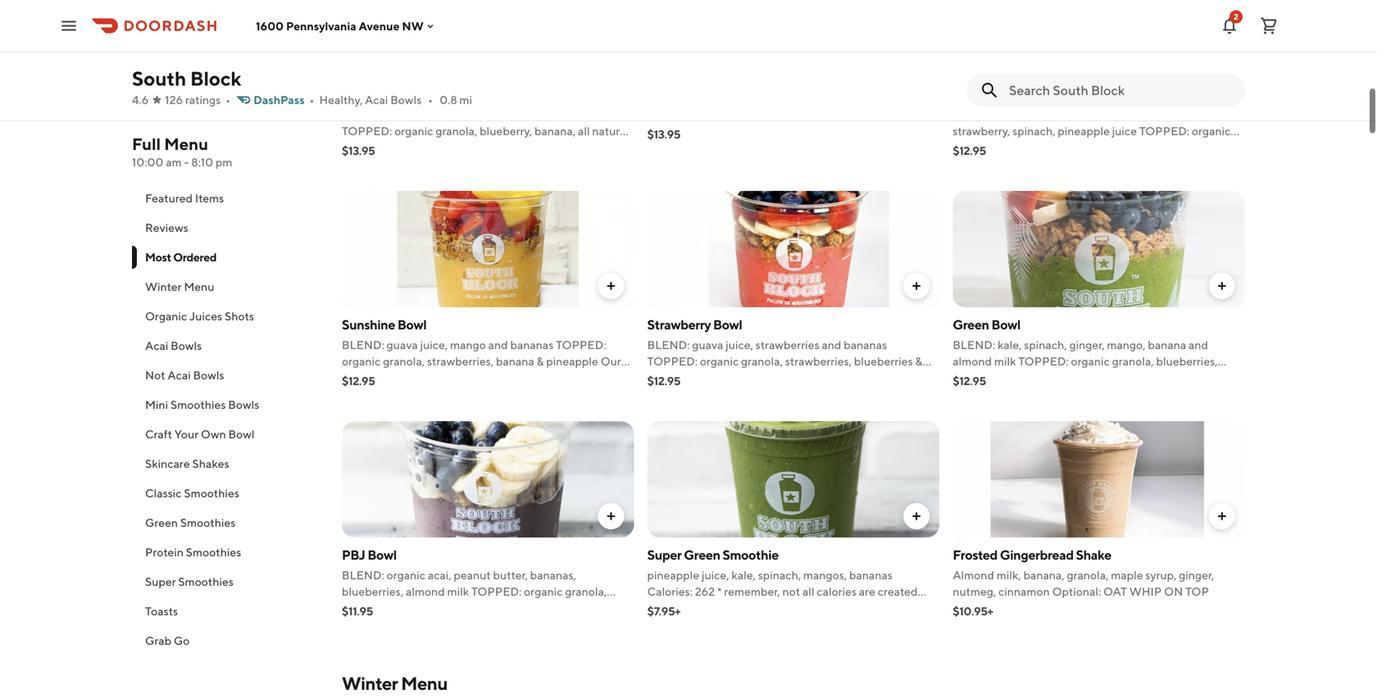 Task type: describe. For each thing, give the bounding box(es) containing it.
bowls for mini
[[228, 398, 259, 412]]

organic, inside sunshine bowl blend: guava juice, mango and bananas topped: organic granola, strawberries, banana & pineapple our granola is certified organic, vegan and gluten-free
[[440, 371, 481, 385]]

butter,
[[493, 569, 528, 582]]

not acai bowls button
[[132, 361, 322, 390]]

super smoothies button
[[132, 567, 322, 597]]

is inside gladiator bowl blend: organic acai, 20g whey protein, bananas, strawberry, spinach, pineapple juice topped: organic granola, strawberries, blueberries, bananas our granola is certified organic, vegan and gluten-free
[[953, 157, 961, 171]]

acai
[[765, 108, 794, 121]]

are
[[859, 585, 876, 599]]

gluten- inside gladiator bowl blend: organic acai, 20g whey protein, bananas, strawberry, spinach, pineapple juice topped: organic granola, strawberries, blueberries, bananas our granola is certified organic, vegan and gluten-free
[[1109, 157, 1148, 171]]

our inside gladiator bowl blend: organic acai, 20g whey protein, bananas, strawberry, spinach, pineapple juice topped: organic granola, strawberries, blueberries, bananas our granola is certified organic, vegan and gluten-free
[[1176, 141, 1196, 154]]

bowl for sunshine bowl
[[398, 317, 427, 332]]

guava for strawberry
[[692, 338, 724, 352]]

blueberries, inside the 'green bowl blend: kale, spinach, ginger, mango, banana and almond milk topped: organic granola, blueberries, bananas, and strawberries our granola is certified organic, vegan and gluten-free'
[[1157, 355, 1218, 368]]

your
[[174, 428, 199, 441]]

craft your own bowl
[[145, 428, 255, 441]]

your
[[696, 108, 730, 121]]

craft your own bowl button
[[132, 420, 322, 449]]

granola inside gladiator bowl blend: organic acai, 20g whey protein, bananas, strawberry, spinach, pineapple juice topped: organic granola, strawberries, blueberries, bananas our granola is certified organic, vegan and gluten-free
[[1199, 141, 1238, 154]]

not acai bowls
[[145, 369, 224, 382]]

smoothie
[[723, 547, 779, 563]]

granola, inside pbj bowl blend: organic acai, peanut butter, bananas, blueberries, almond milk  topped: organic granola, blueberries, bananas calories: 633 our granola is certified organic, vegan and gluten-free
[[565, 585, 607, 599]]

smoothies for classic
[[184, 487, 239, 500]]

acai for healthy,
[[365, 93, 388, 107]]

free inside gladiator bowl blend: organic acai, 20g whey protein, bananas, strawberry, spinach, pineapple juice topped: organic granola, strawberries, blueberries, bananas our granola is certified organic, vegan and gluten-free
[[1148, 157, 1169, 171]]

granola, inside frosted gingerbread shake almond milk, banana, granola, maple syrup, ginger, nutmeg, cinnamon  optional: oat whip on top $10.95+
[[1067, 569, 1109, 582]]

1 vertical spatial not
[[684, 618, 701, 631]]

green bowl image
[[953, 191, 1245, 307]]

bowl for gladiator bowl
[[1010, 87, 1039, 102]]

4.6
[[132, 93, 149, 107]]

frosted
[[953, 547, 998, 563]]

and inside "super green smoothie pineapple juice, kale, spinach, mangos, bananas calories: 262  * remember, not all calories are created equal. we encourage you to eat real food and to count colors, not calories!"
[[859, 601, 878, 615]]

be
[[839, 108, 854, 121]]

all
[[803, 585, 815, 599]]

1 to from the left
[[778, 601, 789, 615]]

real
[[810, 601, 830, 615]]

green for smoothies
[[145, 516, 178, 530]]

classic smoothies button
[[132, 479, 322, 508]]

organic juices shots
[[145, 310, 254, 323]]

classic smoothies
[[145, 487, 239, 500]]

strawberries inside the 'green bowl blend: kale, spinach, ginger, mango, banana and almond milk topped: organic granola, blueberries, bananas, and strawberries our granola is certified organic, vegan and gluten-free'
[[1023, 371, 1087, 385]]

toasts button
[[132, 597, 322, 626]]

gladiator
[[953, 87, 1007, 102]]

green bowl blend: kale, spinach, ginger, mango, banana and almond milk topped: organic granola, blueberries, bananas, and strawberries our granola is certified organic, vegan and gluten-free
[[953, 317, 1218, 401]]

certified inside the strawberry bowl blend: guava juice, strawberries and bananas topped: organic granola, strawberries, blueberries & bananas our granola is certified organic, vegan and gluten-free
[[768, 371, 811, 385]]

banana,
[[1024, 569, 1065, 582]]

$11.95
[[342, 605, 373, 618]]

0 horizontal spatial $13.95
[[342, 144, 375, 157]]

add item to cart image for almond butter bowl
[[605, 49, 618, 62]]

$13.95 inside "create your own acai bowl! be you! $13.95"
[[647, 128, 681, 141]]

you
[[757, 601, 776, 615]]

0 vertical spatial almond
[[342, 87, 388, 102]]

juice, for super
[[702, 569, 729, 582]]

bananas inside "super green smoothie pineapple juice, kale, spinach, mangos, bananas calories: 262  * remember, not all calories are created equal. we encourage you to eat real food and to count colors, not calories!"
[[849, 569, 893, 582]]

whey
[[1089, 108, 1116, 121]]

strawberries inside the strawberry bowl blend: guava juice, strawberries and bananas topped: organic granola, strawberries, blueberries & bananas our granola is certified organic, vegan and gluten-free
[[756, 338, 820, 352]]

mini
[[145, 398, 168, 412]]

pm
[[216, 155, 232, 169]]

oat
[[1104, 585, 1127, 599]]

maple
[[1111, 569, 1143, 582]]

you!
[[857, 108, 886, 121]]

our inside sunshine bowl blend: guava juice, mango and bananas topped: organic granola, strawberries, banana & pineapple our granola is certified organic, vegan and gluten-free
[[601, 355, 621, 368]]

granola inside the strawberry bowl blend: guava juice, strawberries and bananas topped: organic granola, strawberries, blueberries & bananas our granola is certified organic, vegan and gluten-free
[[716, 371, 755, 385]]

granola inside sunshine bowl blend: guava juice, mango and bananas topped: organic granola, strawberries, banana & pineapple our granola is certified organic, vegan and gluten-free
[[342, 371, 381, 385]]

ordered
[[173, 250, 217, 264]]

grab go button
[[132, 626, 322, 656]]

calories: inside "super green smoothie pineapple juice, kale, spinach, mangos, bananas calories: 262  * remember, not all calories are created equal. we encourage you to eat real food and to count colors, not calories!"
[[647, 585, 693, 599]]

organic inside the 'green bowl blend: kale, spinach, ginger, mango, banana and almond milk topped: organic granola, blueberries, bananas, and strawberries our granola is certified organic, vegan and gluten-free'
[[1071, 355, 1110, 368]]

gluten- inside the 'green bowl blend: kale, spinach, ginger, mango, banana and almond milk topped: organic granola, blueberries, bananas, and strawberries our granola is certified organic, vegan and gluten-free'
[[1053, 387, 1092, 401]]

add item to cart image for strawberry bowl
[[910, 280, 924, 293]]

granola inside pbj bowl blend: organic acai, peanut butter, bananas, blueberries, almond milk  topped: organic granola, blueberries, bananas calories: 633 our granola is certified organic, vegan and gluten-free
[[544, 601, 583, 615]]

organic, inside the strawberry bowl blend: guava juice, strawberries and bananas topped: organic granola, strawberries, blueberries & bananas our granola is certified organic, vegan and gluten-free
[[814, 371, 855, 385]]

super green smoothie pineapple juice, kale, spinach, mangos, bananas calories: 262  * remember, not all calories are created equal. we encourage you to eat real food and to count colors, not calories!
[[647, 547, 924, 631]]

blend: for pbj
[[342, 569, 384, 582]]

kale, inside the 'green bowl blend: kale, spinach, ginger, mango, banana and almond milk topped: organic granola, blueberries, bananas, and strawberries our granola is certified organic, vegan and gluten-free'
[[998, 338, 1022, 352]]

and inside pbj bowl blend: organic acai, peanut butter, bananas, blueberries, almond milk  topped: organic granola, blueberries, bananas calories: 633 our granola is certified organic, vegan and gluten-free
[[466, 618, 486, 631]]

20g
[[1065, 108, 1086, 121]]

not
[[145, 369, 165, 382]]

shakes
[[192, 457, 229, 471]]

healthy,
[[319, 93, 363, 107]]

grab
[[145, 634, 171, 648]]

almond inside frosted gingerbread shake almond milk, banana, granola, maple syrup, ginger, nutmeg, cinnamon  optional: oat whip on top $10.95+
[[953, 569, 995, 582]]

2 • from the left
[[310, 93, 314, 107]]

winter
[[145, 280, 182, 294]]

calories!
[[704, 618, 748, 631]]

acai for not
[[168, 369, 191, 382]]

our inside pbj bowl blend: organic acai, peanut butter, bananas, blueberries, almond milk  topped: organic granola, blueberries, bananas calories: 633 our granola is certified organic, vegan and gluten-free
[[521, 601, 542, 615]]

bananas, inside gladiator bowl blend: organic acai, 20g whey protein, bananas, strawberry, spinach, pineapple juice topped: organic granola, strawberries, blueberries, bananas our granola is certified organic, vegan and gluten-free
[[1161, 108, 1207, 121]]

our inside the 'green bowl blend: kale, spinach, ginger, mango, banana and almond milk topped: organic granola, blueberries, bananas, and strawberries our granola is certified organic, vegan and gluten-free'
[[1090, 371, 1110, 385]]

1 • from the left
[[226, 93, 231, 107]]

skincare shakes button
[[132, 449, 322, 479]]

gluten- inside sunshine bowl blend: guava juice, mango and bananas topped: organic granola, strawberries, banana & pineapple our granola is certified organic, vegan and gluten-free
[[539, 371, 578, 385]]

certified inside pbj bowl blend: organic acai, peanut butter, bananas, blueberries, almond milk  topped: organic granola, blueberries, bananas calories: 633 our granola is certified organic, vegan and gluten-free
[[342, 618, 386, 631]]

banana inside the 'green bowl blend: kale, spinach, ginger, mango, banana and almond milk topped: organic granola, blueberries, bananas, and strawberries our granola is certified organic, vegan and gluten-free'
[[1148, 338, 1187, 352]]

south
[[132, 67, 186, 90]]

126
[[165, 93, 183, 107]]

blend: for gladiator
[[953, 108, 996, 121]]

pineapple inside sunshine bowl blend: guava juice, mango and bananas topped: organic granola, strawberries, banana & pineapple our granola is certified organic, vegan and gluten-free
[[546, 355, 598, 368]]

kale, inside "super green smoothie pineapple juice, kale, spinach, mangos, bananas calories: 262  * remember, not all calories are created equal. we encourage you to eat real food and to count colors, not calories!"
[[732, 569, 756, 582]]

bananas, inside the 'green bowl blend: kale, spinach, ginger, mango, banana and almond milk topped: organic granola, blueberries, bananas, and strawberries our granola is certified organic, vegan and gluten-free'
[[953, 371, 999, 385]]

acai inside button
[[145, 339, 168, 353]]

juice
[[1112, 124, 1137, 138]]

organic, inside pbj bowl blend: organic acai, peanut butter, bananas, blueberries, almond milk  topped: organic granola, blueberries, bananas calories: 633 our granola is certified organic, vegan and gluten-free
[[388, 618, 430, 631]]

$12.95 for gladiator
[[953, 144, 986, 157]]

items
[[195, 191, 224, 205]]

south block
[[132, 67, 241, 90]]

pbj
[[342, 547, 365, 563]]

avenue
[[359, 19, 400, 33]]

add item to cart image for super green smoothie
[[910, 510, 924, 523]]

green for bowl
[[953, 317, 989, 332]]

frosted gingerbread shake image
[[953, 421, 1245, 538]]

strawberry
[[647, 317, 711, 332]]

banana inside sunshine bowl blend: guava juice, mango and bananas topped: organic granola, strawberries, banana & pineapple our granola is certified organic, vegan and gluten-free
[[496, 355, 534, 368]]

juice, for sunshine
[[420, 338, 448, 352]]

free inside the 'green bowl blend: kale, spinach, ginger, mango, banana and almond milk topped: organic granola, blueberries, bananas, and strawberries our granola is certified organic, vegan and gluten-free'
[[1092, 387, 1112, 401]]

bowl for pbj bowl
[[368, 547, 397, 563]]

super smoothies
[[145, 575, 234, 589]]

on
[[1164, 585, 1183, 599]]

organic
[[145, 310, 187, 323]]

dashpass •
[[254, 93, 314, 107]]

blueberries, inside gladiator bowl blend: organic acai, 20g whey protein, bananas, strawberry, spinach, pineapple juice topped: organic granola, strawberries, blueberries, bananas our granola is certified organic, vegan and gluten-free
[[1066, 141, 1128, 154]]

sunshine
[[342, 317, 395, 332]]

bowls for healthy,
[[390, 93, 422, 107]]

encourage
[[699, 601, 754, 615]]

& for strawberry bowl
[[915, 355, 923, 368]]

count
[[894, 601, 924, 615]]

blend: for strawberry
[[647, 338, 690, 352]]

add item to cart image for gladiator bowl
[[1216, 49, 1229, 62]]

butter
[[390, 87, 428, 102]]

bowl!
[[796, 108, 837, 121]]

free inside sunshine bowl blend: guava juice, mango and bananas topped: organic granola, strawberries, banana & pineapple our granola is certified organic, vegan and gluten-free
[[578, 371, 599, 385]]

grab go
[[145, 634, 190, 648]]

vegan inside the strawberry bowl blend: guava juice, strawberries and bananas topped: organic granola, strawberries, blueberries & bananas our granola is certified organic, vegan and gluten-free
[[858, 371, 889, 385]]

we
[[681, 601, 697, 615]]

$7.95+
[[647, 605, 681, 618]]

food
[[832, 601, 856, 615]]

gluten- inside pbj bowl blend: organic acai, peanut butter, bananas, blueberries, almond milk  topped: organic granola, blueberries, bananas calories: 633 our granola is certified organic, vegan and gluten-free
[[488, 618, 527, 631]]

almond for green bowl
[[953, 355, 992, 368]]

acai bowls
[[145, 339, 202, 353]]

certified inside sunshine bowl blend: guava juice, mango and bananas topped: organic granola, strawberries, banana & pineapple our granola is certified organic, vegan and gluten-free
[[393, 371, 437, 385]]

green inside "super green smoothie pineapple juice, kale, spinach, mangos, bananas calories: 262  * remember, not all calories are created equal. we encourage you to eat real food and to count colors, not calories!"
[[684, 547, 720, 563]]

vegan inside pbj bowl blend: organic acai, peanut butter, bananas, blueberries, almond milk  topped: organic granola, blueberries, bananas calories: 633 our granola is certified organic, vegan and gluten-free
[[432, 618, 464, 631]]

ginger, inside the 'green bowl blend: kale, spinach, ginger, mango, banana and almond milk topped: organic granola, blueberries, bananas, and strawberries our granola is certified organic, vegan and gluten-free'
[[1070, 338, 1105, 352]]

pbj bowl blend: organic acai, peanut butter, bananas, blueberries, almond milk  topped: organic granola, blueberries, bananas calories: 633 our granola is certified organic, vegan and gluten-free
[[342, 547, 607, 631]]

bananas inside gladiator bowl blend: organic acai, 20g whey protein, bananas, strawberry, spinach, pineapple juice topped: organic granola, strawberries, blueberries, bananas our granola is certified organic, vegan and gluten-free
[[1130, 141, 1173, 154]]

organic inside sunshine bowl blend: guava juice, mango and bananas topped: organic granola, strawberries, banana & pineapple our granola is certified organic, vegan and gluten-free
[[342, 355, 381, 368]]

craft
[[145, 428, 172, 441]]

strawberries, for sunshine bowl
[[427, 355, 494, 368]]

eat
[[791, 601, 808, 615]]

dashpass
[[254, 93, 305, 107]]

nw
[[402, 19, 424, 33]]



Task type: vqa. For each thing, say whether or not it's contained in the screenshot.
vegan within the green bowl blend: kale, spinach, ginger, mango, banana and almond milk topped: organic granola, blueberries, bananas, and strawberries our granola is certified organic, vegan and gluten-free
yes



Task type: locate. For each thing, give the bounding box(es) containing it.
smoothies down protein smoothies at the bottom left of the page
[[178, 575, 234, 589]]

0 horizontal spatial almond
[[406, 585, 445, 599]]

to
[[778, 601, 789, 615], [881, 601, 892, 615]]

bowls down not acai bowls button
[[228, 398, 259, 412]]

whip
[[1130, 585, 1162, 599]]

1 horizontal spatial almond
[[953, 569, 995, 582]]

skincare shakes
[[145, 457, 229, 471]]

super up equal.
[[647, 547, 682, 563]]

$12.95 for sunshine
[[342, 374, 375, 388]]

2
[[1234, 12, 1239, 21]]

is
[[953, 157, 961, 171], [383, 371, 391, 385], [757, 371, 765, 385], [1154, 371, 1162, 385], [586, 601, 593, 615]]

2 vertical spatial spinach,
[[758, 569, 801, 582]]

$13.95
[[647, 128, 681, 141], [342, 144, 375, 157]]

open menu image
[[59, 16, 79, 36]]

1 horizontal spatial strawberries,
[[785, 355, 852, 368]]

1 horizontal spatial •
[[310, 93, 314, 107]]

1 vertical spatial menu
[[184, 280, 214, 294]]

bowl
[[430, 87, 459, 102], [1010, 87, 1039, 102], [398, 317, 427, 332], [713, 317, 742, 332], [992, 317, 1021, 332], [228, 428, 255, 441], [368, 547, 397, 563]]

calories
[[817, 585, 857, 599]]

menu inside winter menu button
[[184, 280, 214, 294]]

2 to from the left
[[881, 601, 892, 615]]

bananas down strawberry
[[647, 371, 691, 385]]

3 • from the left
[[428, 93, 433, 107]]

acai, left peanut
[[428, 569, 452, 582]]

add item to cart image for frosted gingerbread shake
[[1216, 510, 1229, 523]]

1 horizontal spatial green
[[684, 547, 720, 563]]

1 vertical spatial super
[[145, 575, 176, 589]]

0 horizontal spatial ginger,
[[1070, 338, 1105, 352]]

1 & from the left
[[537, 355, 544, 368]]

0 vertical spatial acai
[[365, 93, 388, 107]]

add item to cart image
[[605, 49, 618, 62], [910, 49, 924, 62], [1216, 49, 1229, 62], [605, 510, 618, 523]]

1 horizontal spatial calories:
[[647, 585, 693, 599]]

not left all
[[783, 585, 800, 599]]

smoothies for green
[[180, 516, 236, 530]]

acai, for gladiator bowl
[[1039, 108, 1063, 121]]

smoothies for super
[[178, 575, 234, 589]]

2 horizontal spatial bananas,
[[1161, 108, 1207, 121]]

milk for pbj bowl
[[447, 585, 469, 599]]

not down we
[[684, 618, 701, 631]]

2 vertical spatial pineapple
[[647, 569, 700, 582]]

strawberry bowl image
[[647, 191, 940, 307]]

0 horizontal spatial •
[[226, 93, 231, 107]]

pineapple inside "super green smoothie pineapple juice, kale, spinach, mangos, bananas calories: 262  * remember, not all calories are created equal. we encourage you to eat real food and to count colors, not calories!"
[[647, 569, 700, 582]]

blueberries,
[[1066, 141, 1128, 154], [1157, 355, 1218, 368], [342, 585, 404, 599], [342, 601, 404, 615]]

calories: down peanut
[[452, 601, 497, 615]]

classic
[[145, 487, 182, 500]]

0 horizontal spatial banana
[[496, 355, 534, 368]]

juice, inside sunshine bowl blend: guava juice, mango and bananas topped: organic granola, strawberries, banana & pineapple our granola is certified organic, vegan and gluten-free
[[420, 338, 448, 352]]

notification bell image
[[1220, 16, 1240, 36]]

and
[[1087, 157, 1107, 171], [488, 338, 508, 352], [822, 338, 842, 352], [1189, 338, 1209, 352], [517, 371, 537, 385], [892, 371, 911, 385], [1001, 371, 1021, 385], [1031, 387, 1051, 401], [859, 601, 878, 615], [466, 618, 486, 631]]

to down created
[[881, 601, 892, 615]]

$12.95 for strawberry
[[647, 374, 681, 388]]

bowls up not acai bowls
[[171, 339, 202, 353]]

bowls for not
[[193, 369, 224, 382]]

most ordered
[[145, 250, 217, 264]]

1 horizontal spatial milk
[[995, 355, 1016, 368]]

bananas down juice
[[1130, 141, 1173, 154]]

1 horizontal spatial guava
[[692, 338, 724, 352]]

0 horizontal spatial to
[[778, 601, 789, 615]]

-
[[184, 155, 189, 169]]

featured items
[[145, 191, 224, 205]]

sunshine bowl image
[[342, 191, 634, 307]]

smoothies up craft your own bowl
[[170, 398, 226, 412]]

0 horizontal spatial calories:
[[452, 601, 497, 615]]

blend: inside the strawberry bowl blend: guava juice, strawberries and bananas topped: organic granola, strawberries, blueberries & bananas our granola is certified organic, vegan and gluten-free
[[647, 338, 690, 352]]

Item Search search field
[[1009, 81, 1232, 99]]

super up the toasts on the left of the page
[[145, 575, 176, 589]]

bananas, inside pbj bowl blend: organic acai, peanut butter, bananas, blueberries, almond milk  topped: organic granola, blueberries, bananas calories: 633 our granola is certified organic, vegan and gluten-free
[[530, 569, 576, 582]]

bananas inside pbj bowl blend: organic acai, peanut butter, bananas, blueberries, almond milk  topped: organic granola, blueberries, bananas calories: 633 our granola is certified organic, vegan and gluten-free
[[406, 601, 449, 615]]

2 horizontal spatial •
[[428, 93, 433, 107]]

2 vertical spatial green
[[684, 547, 720, 563]]

1 vertical spatial ginger,
[[1179, 569, 1215, 582]]

protein,
[[1119, 108, 1159, 121]]

certified
[[963, 157, 1007, 171], [393, 371, 437, 385], [768, 371, 811, 385], [1164, 371, 1208, 385], [342, 618, 386, 631]]

1 horizontal spatial kale,
[[998, 338, 1022, 352]]

0 horizontal spatial not
[[684, 618, 701, 631]]

topped: inside the strawberry bowl blend: guava juice, strawberries and bananas topped: organic granola, strawberries, blueberries & bananas our granola is certified organic, vegan and gluten-free
[[647, 355, 698, 368]]

bowl inside button
[[228, 428, 255, 441]]

reviews
[[145, 221, 188, 235]]

bananas
[[1130, 141, 1173, 154], [510, 338, 554, 352], [844, 338, 887, 352], [647, 371, 691, 385], [849, 569, 893, 582], [406, 601, 449, 615]]

certified inside the 'green bowl blend: kale, spinach, ginger, mango, banana and almond milk topped: organic granola, blueberries, bananas, and strawberries our granola is certified organic, vegan and gluten-free'
[[1164, 371, 1208, 385]]

acai, left the 20g on the top of the page
[[1039, 108, 1063, 121]]

to left eat
[[778, 601, 789, 615]]

granola, inside the 'green bowl blend: kale, spinach, ginger, mango, banana and almond milk topped: organic granola, blueberries, bananas, and strawberries our granola is certified organic, vegan and gluten-free'
[[1112, 355, 1154, 368]]

2 guava from the left
[[692, 338, 724, 352]]

spinach, inside gladiator bowl blend: organic acai, 20g whey protein, bananas, strawberry, spinach, pineapple juice topped: organic granola, strawberries, blueberries, bananas our granola is certified organic, vegan and gluten-free
[[1013, 124, 1056, 138]]

vegan inside sunshine bowl blend: guava juice, mango and bananas topped: organic granola, strawberries, banana & pineapple our granola is certified organic, vegan and gluten-free
[[483, 371, 515, 385]]

blueberries
[[854, 355, 913, 368]]

strawberries, down strawberry,
[[997, 141, 1064, 154]]

guava for sunshine
[[387, 338, 418, 352]]

protein smoothies
[[145, 546, 241, 559]]

1 vertical spatial milk
[[447, 585, 469, 599]]

winter menu button
[[132, 272, 322, 302]]

bowl inside sunshine bowl blend: guava juice, mango and bananas topped: organic granola, strawberries, banana & pineapple our granola is certified organic, vegan and gluten-free
[[398, 317, 427, 332]]

acai bowls button
[[132, 331, 322, 361]]

1 vertical spatial acai
[[145, 339, 168, 353]]

sunshine bowl blend: guava juice, mango and bananas topped: organic granola, strawberries, banana & pineapple our granola is certified organic, vegan and gluten-free
[[342, 317, 621, 385]]

nutmeg,
[[953, 585, 996, 599]]

juice, for strawberry
[[726, 338, 753, 352]]

organic juices shots button
[[132, 302, 322, 331]]

super for smoothies
[[145, 575, 176, 589]]

bananas up blueberries
[[844, 338, 887, 352]]

smoothies down green smoothies button
[[186, 546, 241, 559]]

bananas right $11.95
[[406, 601, 449, 615]]

super green smoothie image
[[647, 421, 940, 538]]

our inside the strawberry bowl blend: guava juice, strawberries and bananas topped: organic granola, strawberries, blueberries & bananas our granola is certified organic, vegan and gluten-free
[[693, 371, 714, 385]]

1 vertical spatial green
[[145, 516, 178, 530]]

guava inside sunshine bowl blend: guava juice, mango and bananas topped: organic granola, strawberries, banana & pineapple our granola is certified organic, vegan and gluten-free
[[387, 338, 418, 352]]

bowls inside button
[[171, 339, 202, 353]]

gladiator bowl blend: organic acai, 20g whey protein, bananas, strawberry, spinach, pineapple juice topped: organic granola, strawberries, blueberries, bananas our granola is certified organic, vegan and gluten-free
[[953, 87, 1238, 171]]

• left healthy, in the top of the page
[[310, 93, 314, 107]]

guava down sunshine
[[387, 338, 418, 352]]

0.8
[[440, 93, 457, 107]]

1 horizontal spatial almond
[[953, 355, 992, 368]]

green inside button
[[145, 516, 178, 530]]

0 horizontal spatial strawberries
[[756, 338, 820, 352]]

is inside the 'green bowl blend: kale, spinach, ginger, mango, banana and almond milk topped: organic granola, blueberries, bananas, and strawberries our granola is certified organic, vegan and gluten-free'
[[1154, 371, 1162, 385]]

syrup,
[[1146, 569, 1177, 582]]

0 vertical spatial strawberries
[[756, 338, 820, 352]]

am
[[166, 155, 182, 169]]

acai, inside pbj bowl blend: organic acai, peanut butter, bananas, blueberries, almond milk  topped: organic granola, blueberries, bananas calories: 633 our granola is certified organic, vegan and gluten-free
[[428, 569, 452, 582]]

almond left butter
[[342, 87, 388, 102]]

menu up organic juices shots
[[184, 280, 214, 294]]

spinach,
[[1013, 124, 1056, 138], [1024, 338, 1067, 352], [758, 569, 801, 582]]

mango
[[450, 338, 486, 352]]

add item to cart image for sunshine bowl
[[605, 280, 618, 293]]

0 horizontal spatial &
[[537, 355, 544, 368]]

milk for green bowl
[[995, 355, 1016, 368]]

bananas inside sunshine bowl blend: guava juice, mango and bananas topped: organic granola, strawberries, banana & pineapple our granola is certified organic, vegan and gluten-free
[[510, 338, 554, 352]]

1 horizontal spatial pineapple
[[647, 569, 700, 582]]

0 horizontal spatial super
[[145, 575, 176, 589]]

1 horizontal spatial super
[[647, 547, 682, 563]]

free
[[1148, 157, 1169, 171], [578, 371, 599, 385], [686, 387, 707, 401], [1092, 387, 1112, 401], [527, 618, 547, 631]]

0 vertical spatial kale,
[[998, 338, 1022, 352]]

topped: inside gladiator bowl blend: organic acai, 20g whey protein, bananas, strawberry, spinach, pineapple juice topped: organic granola, strawberries, blueberries, bananas our granola is certified organic, vegan and gluten-free
[[1140, 124, 1190, 138]]

0 vertical spatial acai,
[[1039, 108, 1063, 121]]

banana
[[1148, 338, 1187, 352], [496, 355, 534, 368]]

1 vertical spatial pineapple
[[546, 355, 598, 368]]

126 ratings •
[[165, 93, 231, 107]]

0 vertical spatial menu
[[164, 134, 208, 154]]

bananas up are
[[849, 569, 893, 582]]

calories: inside pbj bowl blend: organic acai, peanut butter, bananas, blueberries, almond milk  topped: organic granola, blueberries, bananas calories: 633 our granola is certified organic, vegan and gluten-free
[[452, 601, 497, 615]]

almond up nutmeg,
[[953, 569, 995, 582]]

blend: inside pbj bowl blend: organic acai, peanut butter, bananas, blueberries, almond milk  topped: organic granola, blueberries, bananas calories: 633 our granola is certified organic, vegan and gluten-free
[[342, 569, 384, 582]]

1 horizontal spatial not
[[783, 585, 800, 599]]

strawberries, for strawberry bowl
[[785, 355, 852, 368]]

remember,
[[724, 585, 780, 599]]

top
[[1186, 585, 1209, 599]]

1 horizontal spatial ginger,
[[1179, 569, 1215, 582]]

guava down strawberry
[[692, 338, 724, 352]]

super for green
[[647, 547, 682, 563]]

vegan inside gladiator bowl blend: organic acai, 20g whey protein, bananas, strawberry, spinach, pineapple juice topped: organic granola, strawberries, blueberries, bananas our granola is certified organic, vegan and gluten-free
[[1053, 157, 1085, 171]]

vegan
[[1053, 157, 1085, 171], [483, 371, 515, 385], [858, 371, 889, 385], [997, 387, 1029, 401], [432, 618, 464, 631]]

1 horizontal spatial acai,
[[1039, 108, 1063, 121]]

1 vertical spatial acai,
[[428, 569, 452, 582]]

mango,
[[1107, 338, 1146, 352]]

pennsylvania
[[286, 19, 356, 33]]

strawberries, inside the strawberry bowl blend: guava juice, strawberries and bananas topped: organic granola, strawberries, blueberries & bananas our granola is certified organic, vegan and gluten-free
[[785, 355, 852, 368]]

$13.95 down healthy, in the top of the page
[[342, 144, 375, 157]]

go
[[174, 634, 190, 648]]

blend: inside sunshine bowl blend: guava juice, mango and bananas topped: organic granola, strawberries, banana & pineapple our granola is certified organic, vegan and gluten-free
[[342, 338, 384, 352]]

2 horizontal spatial strawberries,
[[997, 141, 1064, 154]]

ginger, up top
[[1179, 569, 1215, 582]]

gluten- inside the strawberry bowl blend: guava juice, strawberries and bananas topped: organic granola, strawberries, blueberries & bananas our granola is certified organic, vegan and gluten-free
[[647, 387, 686, 401]]

featured
[[145, 191, 193, 205]]

juice, inside "super green smoothie pineapple juice, kale, spinach, mangos, bananas calories: 262  * remember, not all calories are created equal. we encourage you to eat real food and to count colors, not calories!"
[[702, 569, 729, 582]]

0 vertical spatial almond
[[953, 355, 992, 368]]

1600 pennsylvania avenue nw
[[256, 19, 424, 33]]

super inside "super green smoothie pineapple juice, kale, spinach, mangos, bananas calories: 262  * remember, not all calories are created equal. we encourage you to eat real food and to count colors, not calories!"
[[647, 547, 682, 563]]

strawberries
[[756, 338, 820, 352], [1023, 371, 1087, 385]]

0 vertical spatial ginger,
[[1070, 338, 1105, 352]]

0 vertical spatial calories:
[[647, 585, 693, 599]]

blend:
[[953, 108, 996, 121], [342, 338, 384, 352], [647, 338, 690, 352], [953, 338, 996, 352], [342, 569, 384, 582]]

1 horizontal spatial banana
[[1148, 338, 1187, 352]]

granola, inside the strawberry bowl blend: guava juice, strawberries and bananas topped: organic granola, strawberries, blueberries & bananas our granola is certified organic, vegan and gluten-free
[[741, 355, 783, 368]]

milk
[[995, 355, 1016, 368], [447, 585, 469, 599]]

1 vertical spatial almond
[[406, 585, 445, 599]]

created
[[878, 585, 918, 599]]

bowl inside pbj bowl blend: organic acai, peanut butter, bananas, blueberries, almond milk  topped: organic granola, blueberries, bananas calories: 633 our granola is certified organic, vegan and gluten-free
[[368, 547, 397, 563]]

acai left butter
[[365, 93, 388, 107]]

organic, inside the 'green bowl blend: kale, spinach, ginger, mango, banana and almond milk topped: organic granola, blueberries, bananas, and strawberries our granola is certified organic, vegan and gluten-free'
[[953, 387, 995, 401]]

0 horizontal spatial bananas,
[[530, 569, 576, 582]]

0 vertical spatial super
[[647, 547, 682, 563]]

cinnamon
[[999, 585, 1050, 599]]

craft your own bowl - includes organic granola image
[[647, 0, 940, 77]]

menu for full
[[164, 134, 208, 154]]

1 vertical spatial almond
[[953, 569, 995, 582]]

1 vertical spatial $13.95
[[342, 144, 375, 157]]

acai up not
[[145, 339, 168, 353]]

spinach, inside the 'green bowl blend: kale, spinach, ginger, mango, banana and almond milk topped: organic granola, blueberries, bananas, and strawberries our granola is certified organic, vegan and gluten-free'
[[1024, 338, 1067, 352]]

bowls left 0.8
[[390, 93, 422, 107]]

mini smoothies bowls
[[145, 398, 259, 412]]

menu for winter
[[184, 280, 214, 294]]

bananas right mango
[[510, 338, 554, 352]]

1 vertical spatial kale,
[[732, 569, 756, 582]]

spinach, up remember,
[[758, 569, 801, 582]]

0 horizontal spatial almond
[[342, 87, 388, 102]]

$13.95 down create
[[647, 128, 681, 141]]

almond inside pbj bowl blend: organic acai, peanut butter, bananas, blueberries, almond milk  topped: organic granola, blueberries, bananas calories: 633 our granola is certified organic, vegan and gluten-free
[[406, 585, 445, 599]]

smoothies for protein
[[186, 546, 241, 559]]

is inside pbj bowl blend: organic acai, peanut butter, bananas, blueberries, almond milk  topped: organic granola, blueberries, bananas calories: 633 our granola is certified organic, vegan and gluten-free
[[586, 601, 593, 615]]

bowl for green bowl
[[992, 317, 1021, 332]]

organic, inside gladiator bowl blend: organic acai, 20g whey protein, bananas, strawberry, spinach, pineapple juice topped: organic granola, strawberries, blueberries, bananas our granola is certified organic, vegan and gluten-free
[[1009, 157, 1051, 171]]

reviews button
[[132, 213, 322, 243]]

0 horizontal spatial strawberries,
[[427, 355, 494, 368]]

almond butter bowl
[[342, 87, 459, 102]]

0 horizontal spatial milk
[[447, 585, 469, 599]]

add item to cart image for green bowl
[[1216, 280, 1229, 293]]

strawberries, inside gladiator bowl blend: organic acai, 20g whey protein, bananas, strawberry, spinach, pineapple juice topped: organic granola, strawberries, blueberries, bananas our granola is certified organic, vegan and gluten-free
[[997, 141, 1064, 154]]

& for sunshine bowl
[[537, 355, 544, 368]]

milk inside pbj bowl blend: organic acai, peanut butter, bananas, blueberries, almond milk  topped: organic granola, blueberries, bananas calories: 633 our granola is certified organic, vegan and gluten-free
[[447, 585, 469, 599]]

granola inside the 'green bowl blend: kale, spinach, ginger, mango, banana and almond milk topped: organic granola, blueberries, bananas, and strawberries our granola is certified organic, vegan and gluten-free'
[[1113, 371, 1152, 385]]

0 horizontal spatial pineapple
[[546, 355, 598, 368]]

vegan inside the 'green bowl blend: kale, spinach, ginger, mango, banana and almond milk topped: organic granola, blueberries, bananas, and strawberries our granola is certified organic, vegan and gluten-free'
[[997, 387, 1029, 401]]

0 horizontal spatial guava
[[387, 338, 418, 352]]

smoothies for mini
[[170, 398, 226, 412]]

guava inside the strawberry bowl blend: guava juice, strawberries and bananas topped: organic granola, strawberries, blueberries & bananas our granola is certified organic, vegan and gluten-free
[[692, 338, 724, 352]]

bowl inside gladiator bowl blend: organic acai, 20g whey protein, bananas, strawberry, spinach, pineapple juice topped: organic granola, strawberries, blueberries, bananas our granola is certified organic, vegan and gluten-free
[[1010, 87, 1039, 102]]

is inside sunshine bowl blend: guava juice, mango and bananas topped: organic granola, strawberries, banana & pineapple our granola is certified organic, vegan and gluten-free
[[383, 371, 391, 385]]

smoothies inside 'button'
[[184, 487, 239, 500]]

1 horizontal spatial bananas,
[[953, 371, 999, 385]]

calories: up equal.
[[647, 585, 693, 599]]

ginger, left mango,
[[1070, 338, 1105, 352]]

1 vertical spatial strawberries
[[1023, 371, 1087, 385]]

add item to cart image
[[605, 280, 618, 293], [910, 280, 924, 293], [1216, 280, 1229, 293], [910, 510, 924, 523], [1216, 510, 1229, 523]]

strawberries, left blueberries
[[785, 355, 852, 368]]

gladiator bowl image
[[953, 0, 1245, 77]]

1 horizontal spatial &
[[915, 355, 923, 368]]

• left 0.8
[[428, 93, 433, 107]]

featured items button
[[132, 184, 322, 213]]

topped: inside the 'green bowl blend: kale, spinach, ginger, mango, banana and almond milk topped: organic granola, blueberries, bananas, and strawberries our granola is certified organic, vegan and gluten-free'
[[1019, 355, 1069, 368]]

1 horizontal spatial $13.95
[[647, 128, 681, 141]]

full
[[132, 134, 161, 154]]

0 vertical spatial banana
[[1148, 338, 1187, 352]]

strawberry,
[[953, 124, 1011, 138]]

free inside pbj bowl blend: organic acai, peanut butter, bananas, blueberries, almond milk  topped: organic granola, blueberries, bananas calories: 633 our granola is certified organic, vegan and gluten-free
[[527, 618, 547, 631]]

blend: for sunshine
[[342, 338, 384, 352]]

0 horizontal spatial acai,
[[428, 569, 452, 582]]

equal.
[[647, 601, 679, 615]]

0 vertical spatial not
[[783, 585, 800, 599]]

1 vertical spatial bananas,
[[953, 371, 999, 385]]

shake
[[1076, 547, 1112, 563]]

optional:
[[1052, 585, 1101, 599]]

0 items, open order cart image
[[1259, 16, 1279, 36]]

ginger, inside frosted gingerbread shake almond milk, banana, granola, maple syrup, ginger, nutmeg, cinnamon  optional: oat whip on top $10.95+
[[1179, 569, 1215, 582]]

acai right not
[[168, 369, 191, 382]]

granola, inside gladiator bowl blend: organic acai, 20g whey protein, bananas, strawberry, spinach, pineapple juice topped: organic granola, strawberries, blueberries, bananas our granola is certified organic, vegan and gluten-free
[[953, 141, 995, 154]]

bowl inside the strawberry bowl blend: guava juice, strawberries and bananas topped: organic granola, strawberries, blueberries & bananas our granola is certified organic, vegan and gluten-free
[[713, 317, 742, 332]]

bowls up mini smoothies bowls
[[193, 369, 224, 382]]

2 & from the left
[[915, 355, 923, 368]]

0 vertical spatial spinach,
[[1013, 124, 1056, 138]]

calories:
[[647, 585, 693, 599], [452, 601, 497, 615]]

0 vertical spatial $13.95
[[647, 128, 681, 141]]

almond for pbj bowl
[[406, 585, 445, 599]]

is inside the strawberry bowl blend: guava juice, strawberries and bananas topped: organic granola, strawberries, blueberries & bananas our granola is certified organic, vegan and gluten-free
[[757, 371, 765, 385]]

1 horizontal spatial to
[[881, 601, 892, 615]]

mi
[[460, 93, 472, 107]]

free inside the strawberry bowl blend: guava juice, strawberries and bananas topped: organic granola, strawberries, blueberries & bananas our granola is certified organic, vegan and gluten-free
[[686, 387, 707, 401]]

2 vertical spatial bananas,
[[530, 569, 576, 582]]

own
[[201, 428, 226, 441]]

strawberries, down mango
[[427, 355, 494, 368]]

strawberries, inside sunshine bowl blend: guava juice, mango and bananas topped: organic granola, strawberries, banana & pineapple our granola is certified organic, vegan and gluten-free
[[427, 355, 494, 368]]

2 horizontal spatial pineapple
[[1058, 124, 1110, 138]]

full menu 10:00 am - 8:10 pm
[[132, 134, 232, 169]]

pineapple inside gladiator bowl blend: organic acai, 20g whey protein, bananas, strawberry, spinach, pineapple juice topped: organic granola, strawberries, blueberries, bananas our granola is certified organic, vegan and gluten-free
[[1058, 124, 1110, 138]]

spinach, right strawberry,
[[1013, 124, 1056, 138]]

0 horizontal spatial kale,
[[732, 569, 756, 582]]

• down block
[[226, 93, 231, 107]]

smoothies down shakes
[[184, 487, 239, 500]]

milk inside the 'green bowl blend: kale, spinach, ginger, mango, banana and almond milk topped: organic granola, blueberries, bananas, and strawberries our granola is certified organic, vegan and gluten-free'
[[995, 355, 1016, 368]]

peanut
[[454, 569, 491, 582]]

menu inside full menu 10:00 am - 8:10 pm
[[164, 134, 208, 154]]

organic inside the strawberry bowl blend: guava juice, strawberries and bananas topped: organic granola, strawberries, blueberries & bananas our granola is certified organic, vegan and gluten-free
[[700, 355, 739, 368]]

bowl for strawberry bowl
[[713, 317, 742, 332]]

1 horizontal spatial strawberries
[[1023, 371, 1087, 385]]

almond inside the 'green bowl blend: kale, spinach, ginger, mango, banana and almond milk topped: organic granola, blueberries, bananas, and strawberries our granola is certified organic, vegan and gluten-free'
[[953, 355, 992, 368]]

almond butter bowl image
[[342, 0, 634, 77]]

bowl inside the 'green bowl blend: kale, spinach, ginger, mango, banana and almond milk topped: organic granola, blueberries, bananas, and strawberries our granola is certified organic, vegan and gluten-free'
[[992, 317, 1021, 332]]

acai inside button
[[168, 369, 191, 382]]

0 vertical spatial milk
[[995, 355, 1016, 368]]

2 horizontal spatial green
[[953, 317, 989, 332]]

juice, inside the strawberry bowl blend: guava juice, strawberries and bananas topped: organic granola, strawberries, blueberries & bananas our granola is certified organic, vegan and gluten-free
[[726, 338, 753, 352]]

add item to cart image for pbj bowl
[[605, 510, 618, 523]]

protein smoothies button
[[132, 538, 322, 567]]

green
[[953, 317, 989, 332], [145, 516, 178, 530], [684, 547, 720, 563]]

0 vertical spatial pineapple
[[1058, 124, 1110, 138]]

spinach, inside "super green smoothie pineapple juice, kale, spinach, mangos, bananas calories: 262  * remember, not all calories are created equal. we encourage you to eat real food and to count colors, not calories!"
[[758, 569, 801, 582]]

menu up -
[[164, 134, 208, 154]]

create
[[647, 108, 694, 121]]

$12.95 for green
[[953, 374, 986, 388]]

blend: for green
[[953, 338, 996, 352]]

0 vertical spatial bananas,
[[1161, 108, 1207, 121]]

1 vertical spatial banana
[[496, 355, 534, 368]]

mangos,
[[804, 569, 847, 582]]

acai, for pbj bowl
[[428, 569, 452, 582]]

633
[[499, 601, 519, 615]]

topped: inside sunshine bowl blend: guava juice, mango and bananas topped: organic granola, strawberries, banana & pineapple our granola is certified organic, vegan and gluten-free
[[556, 338, 606, 352]]

menu
[[164, 134, 208, 154], [184, 280, 214, 294]]

pbj bowl image
[[342, 421, 634, 538]]

0 vertical spatial green
[[953, 317, 989, 332]]

topped: inside pbj bowl blend: organic acai, peanut butter, bananas, blueberries, almond milk  topped: organic granola, blueberries, bananas calories: 633 our granola is certified organic, vegan and gluten-free
[[471, 585, 522, 599]]

almond
[[953, 355, 992, 368], [406, 585, 445, 599]]

262
[[695, 585, 715, 599]]

1 guava from the left
[[387, 338, 418, 352]]

2 vertical spatial acai
[[168, 369, 191, 382]]

1 vertical spatial calories:
[[452, 601, 497, 615]]

shots
[[225, 310, 254, 323]]

certified inside gladiator bowl blend: organic acai, 20g whey protein, bananas, strawberry, spinach, pineapple juice topped: organic granola, strawberries, blueberries, bananas our granola is certified organic, vegan and gluten-free
[[963, 157, 1007, 171]]

0 horizontal spatial green
[[145, 516, 178, 530]]

1 vertical spatial spinach,
[[1024, 338, 1067, 352]]

and inside gladiator bowl blend: organic acai, 20g whey protein, bananas, strawberry, spinach, pineapple juice topped: organic granola, strawberries, blueberries, bananas our granola is certified organic, vegan and gluten-free
[[1087, 157, 1107, 171]]

granola, inside sunshine bowl blend: guava juice, mango and bananas topped: organic granola, strawberries, banana & pineapple our granola is certified organic, vegan and gluten-free
[[383, 355, 425, 368]]

add item to cart image for create your own acai bowl! be you!
[[910, 49, 924, 62]]

spinach, left mango,
[[1024, 338, 1067, 352]]

smoothies up protein smoothies at the bottom left of the page
[[180, 516, 236, 530]]



